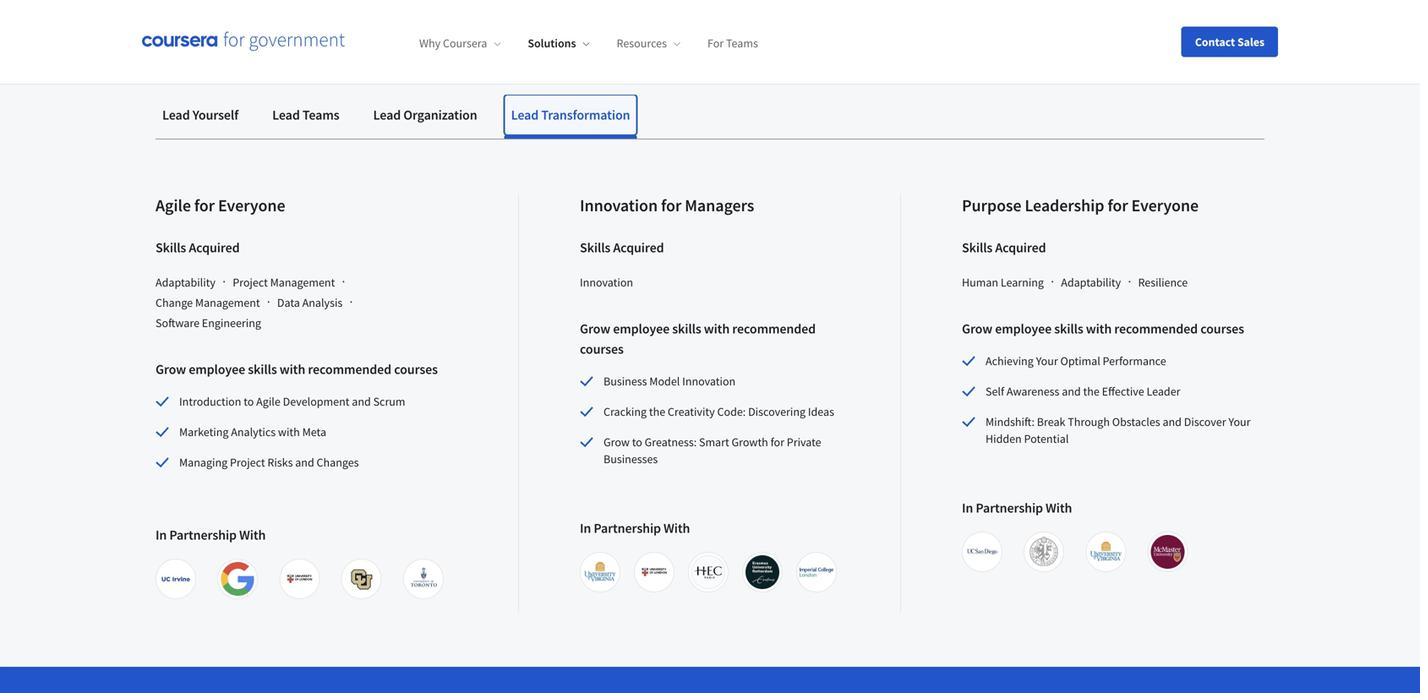 Task type: describe. For each thing, give the bounding box(es) containing it.
managing project risks and changes
[[179, 455, 359, 470]]

recommended for for
[[1115, 321, 1198, 337]]

achieving
[[986, 353, 1034, 369]]

obstacles
[[1113, 414, 1161, 430]]

courses for purpose leadership for everyone
[[1201, 321, 1245, 337]]

meta
[[302, 425, 326, 440]]

smart
[[699, 435, 730, 450]]

hidden
[[986, 431, 1022, 447]]

recommended for managers
[[733, 321, 816, 337]]

in for agile for everyone
[[156, 527, 167, 544]]

in partnership with for agile
[[156, 527, 266, 544]]

hec paris logo image
[[692, 556, 726, 589]]

discover
[[1185, 414, 1227, 430]]

introduction to agile development and scrum
[[179, 394, 406, 409]]

skills acquired for innovation
[[580, 239, 664, 256]]

solutions
[[528, 36, 576, 51]]

performance
[[1103, 353, 1167, 369]]

skills for purpose leadership for everyone
[[962, 239, 993, 256]]

google leader logo image
[[221, 562, 255, 596]]

1 horizontal spatial image 198 image
[[1090, 535, 1123, 569]]

risks
[[268, 455, 293, 470]]

1 vertical spatial project
[[230, 455, 265, 470]]

skillsets
[[798, 0, 858, 7]]

resilience
[[1139, 275, 1188, 290]]

skills acquired for purpose
[[962, 239, 1047, 256]]

leadership
[[375, 0, 450, 7]]

acquired for purpose
[[996, 239, 1047, 256]]

resources link
[[617, 36, 681, 51]]

through
[[1068, 414, 1110, 430]]

learning
[[1001, 275, 1044, 290]]

1 horizontal spatial the
[[1084, 384, 1100, 399]]

innovation for innovation for managers
[[580, 195, 658, 216]]

skills inside strengthen your organization's leadership skills with access to on-demand training through skillsets - turnkey, job-based learning programs.
[[453, 0, 488, 7]]

cracking the creativity code: discovering ideas
[[604, 404, 835, 419]]

agile for everyone
[[156, 195, 285, 216]]

university of california irvine course logo image
[[159, 562, 193, 596]]

with for purpose leadership for everyone
[[1086, 321, 1112, 337]]

through
[[738, 0, 795, 7]]

engineering
[[202, 315, 261, 331]]

marketing
[[179, 425, 229, 440]]

recommended for everyone
[[308, 361, 392, 378]]

in partnership with for purpose
[[962, 500, 1073, 517]]

skills for agile for everyone
[[156, 239, 186, 256]]

why coursera
[[419, 36, 487, 51]]

grow employee skills with recommended courses for for
[[962, 321, 1245, 337]]

coursera for government image
[[142, 32, 345, 52]]

acquired for innovation
[[613, 239, 664, 256]]

programs.
[[156, 6, 228, 27]]

why
[[419, 36, 441, 51]]

self
[[986, 384, 1005, 399]]

partnership for purpose
[[976, 500, 1044, 517]]

purpose leadership for everyone
[[962, 195, 1199, 216]]

1 vertical spatial agile
[[256, 394, 281, 409]]

contact sales button
[[1182, 27, 1279, 57]]

courses for innovation for managers
[[580, 341, 624, 358]]

cracking
[[604, 404, 647, 419]]

in partnership with for innovation
[[580, 520, 690, 537]]

coursera
[[443, 36, 487, 51]]

with for for
[[1046, 500, 1073, 517]]

turnkey,
[[870, 0, 928, 7]]

with for agile for everyone
[[280, 361, 305, 378]]

lead teams button
[[266, 95, 346, 135]]

why coursera link
[[419, 36, 501, 51]]

university of colorado boulder image
[[345, 562, 379, 596]]

leadership
[[1025, 195, 1105, 216]]

lead organization
[[373, 107, 477, 123]]

organization's
[[273, 0, 372, 7]]

with for managers
[[664, 520, 690, 537]]

businesses
[[604, 452, 658, 467]]

2 vertical spatial innovation
[[683, 374, 736, 389]]

0 horizontal spatial your
[[1036, 353, 1059, 369]]

employee for innovation
[[613, 321, 670, 337]]

courses for agile for everyone
[[394, 361, 438, 378]]

-
[[861, 0, 867, 7]]

skills for innovation for managers
[[580, 239, 611, 256]]

with for innovation for managers
[[704, 321, 730, 337]]

managing
[[179, 455, 228, 470]]

acquired for agile
[[189, 239, 240, 256]]

data
[[277, 295, 300, 310]]

growth
[[732, 435, 769, 450]]

code:
[[718, 404, 746, 419]]

introduction
[[179, 394, 241, 409]]

private
[[787, 435, 822, 450]]

to for grow to greatness: smart growth for private businesses
[[632, 435, 643, 450]]

organization
[[404, 107, 477, 123]]

project inside project management change management
[[233, 275, 268, 290]]

with for everyone
[[239, 527, 266, 544]]

grow for innovation for managers
[[580, 321, 611, 337]]

1 horizontal spatial management
[[270, 275, 335, 290]]

mindshift: break through obstacles and discover your hidden potential
[[986, 414, 1251, 447]]

university of geneva image
[[1028, 535, 1061, 569]]

grow for agile for everyone
[[156, 361, 186, 378]]

purpose
[[962, 195, 1022, 216]]

awareness
[[1007, 384, 1060, 399]]

and down achieving your optimal performance
[[1062, 384, 1081, 399]]

2 adaptability from the left
[[1062, 275, 1122, 290]]

skills for purpose leadership for everyone
[[1055, 321, 1084, 337]]

lead yourself button
[[156, 95, 245, 135]]

job-
[[932, 0, 960, 7]]

lead organization button
[[367, 95, 484, 135]]

imperial college london image
[[800, 556, 834, 589]]

grow to greatness: smart growth for private businesses
[[604, 435, 822, 467]]

1 vertical spatial management
[[195, 295, 260, 310]]

lead transformation button
[[505, 95, 637, 135]]

lead for lead teams
[[272, 107, 300, 123]]

development
[[283, 394, 350, 409]]

contact sales
[[1196, 34, 1265, 49]]

lead transformation tab panel
[[156, 140, 1265, 613]]

lead teams
[[272, 107, 340, 123]]

for teams
[[708, 36, 758, 51]]

1 everyone from the left
[[218, 195, 285, 216]]

training
[[679, 0, 735, 7]]

marketing analytics with meta
[[179, 425, 326, 440]]

university of toronto image
[[407, 562, 440, 596]]

employee for purpose
[[996, 321, 1052, 337]]

and right risks
[[295, 455, 314, 470]]



Task type: vqa. For each thing, say whether or not it's contained in the screenshot.
on-
yes



Task type: locate. For each thing, give the bounding box(es) containing it.
grow employee skills with recommended courses up 'introduction to agile development and scrum'
[[156, 361, 438, 378]]

1 horizontal spatial recommended
[[733, 321, 816, 337]]

skills
[[156, 239, 186, 256], [580, 239, 611, 256], [962, 239, 993, 256]]

acquired down innovation for managers
[[613, 239, 664, 256]]

agile
[[156, 195, 191, 216], [256, 394, 281, 409]]

skills acquired for agile
[[156, 239, 240, 256]]

in partnership with up university of geneva icon
[[962, 500, 1073, 517]]

image 198 image
[[1090, 535, 1123, 569], [584, 556, 617, 589]]

employee for agile
[[189, 361, 245, 378]]

2 lead from the left
[[272, 107, 300, 123]]

1 horizontal spatial your
[[1229, 414, 1251, 430]]

lead yourself
[[162, 107, 239, 123]]

0 horizontal spatial recommended
[[308, 361, 392, 378]]

skills down innovation for managers
[[580, 239, 611, 256]]

for
[[708, 36, 724, 51]]

with up optimal in the right of the page
[[1086, 321, 1112, 337]]

lead for lead transformation
[[511, 107, 539, 123]]

with left 'meta'
[[278, 425, 300, 440]]

0 horizontal spatial to
[[244, 394, 254, 409]]

0 vertical spatial innovation
[[580, 195, 658, 216]]

skills for agile for everyone
[[248, 361, 277, 378]]

lead left transformation
[[511, 107, 539, 123]]

grow up achieving
[[962, 321, 993, 337]]

grow employee skills with recommended courses up optimal in the right of the page
[[962, 321, 1245, 337]]

partnership for agile
[[169, 527, 237, 544]]

skills up 'introduction to agile development and scrum'
[[248, 361, 277, 378]]

1 horizontal spatial courses
[[580, 341, 624, 358]]

0 horizontal spatial management
[[195, 295, 260, 310]]

your
[[1036, 353, 1059, 369], [1229, 414, 1251, 430]]

resources
[[617, 36, 667, 51]]

1 horizontal spatial adaptability
[[1062, 275, 1122, 290]]

0 vertical spatial the
[[1084, 384, 1100, 399]]

greatness:
[[645, 435, 697, 450]]

grow up business
[[580, 321, 611, 337]]

0 horizontal spatial in
[[156, 527, 167, 544]]

0 horizontal spatial grow employee skills with recommended courses
[[156, 361, 438, 378]]

image 220 image left university of colorado boulder "icon"
[[283, 562, 317, 596]]

2 horizontal spatial skills
[[962, 239, 993, 256]]

1 horizontal spatial agile
[[256, 394, 281, 409]]

for inside grow to greatness: smart growth for private businesses
[[771, 435, 785, 450]]

0 horizontal spatial partnership
[[169, 527, 237, 544]]

0 horizontal spatial with
[[239, 527, 266, 544]]

innovation for innovation
[[580, 275, 633, 290]]

0 vertical spatial your
[[1036, 353, 1059, 369]]

yourself
[[193, 107, 239, 123]]

grow inside grow to greatness: smart growth for private businesses
[[604, 435, 630, 450]]

achieving your optimal performance
[[986, 353, 1167, 369]]

2 skills from the left
[[580, 239, 611, 256]]

0 vertical spatial courses
[[1201, 321, 1245, 337]]

everyone
[[218, 195, 285, 216], [1132, 195, 1199, 216]]

2 horizontal spatial in
[[962, 500, 974, 517]]

recommended up development
[[308, 361, 392, 378]]

with left "access"
[[492, 0, 523, 7]]

2 acquired from the left
[[613, 239, 664, 256]]

lead transformation
[[511, 107, 630, 123]]

mindshift:
[[986, 414, 1035, 430]]

2 everyone from the left
[[1132, 195, 1199, 216]]

0 vertical spatial teams
[[726, 36, 758, 51]]

with
[[1046, 500, 1073, 517], [664, 520, 690, 537], [239, 527, 266, 544]]

1 horizontal spatial grow employee skills with recommended courses
[[580, 321, 816, 358]]

1 skills acquired from the left
[[156, 239, 240, 256]]

recommended up 'performance'
[[1115, 321, 1198, 337]]

2 horizontal spatial recommended
[[1115, 321, 1198, 337]]

to up 'marketing analytics with meta' in the left of the page
[[244, 394, 254, 409]]

creativity
[[668, 404, 715, 419]]

lead left yourself
[[162, 107, 190, 123]]

0 horizontal spatial acquired
[[189, 239, 240, 256]]

1 horizontal spatial skills
[[580, 239, 611, 256]]

teams inside button
[[303, 107, 340, 123]]

skills for innovation for managers
[[672, 321, 702, 337]]

1 acquired from the left
[[189, 239, 240, 256]]

erasmus university rotterdam image
[[746, 556, 780, 589]]

learning
[[1006, 0, 1064, 7]]

partnership for innovation
[[594, 520, 661, 537]]

0 horizontal spatial image 220 image
[[283, 562, 317, 596]]

with up 'introduction to agile development and scrum'
[[280, 361, 305, 378]]

3 lead from the left
[[373, 107, 401, 123]]

to left 'on-'
[[575, 0, 590, 7]]

management
[[270, 275, 335, 290], [195, 295, 260, 310]]

0 horizontal spatial agile
[[156, 195, 191, 216]]

strengthen
[[156, 0, 234, 7]]

skills up change
[[156, 239, 186, 256]]

1 horizontal spatial skills acquired
[[580, 239, 664, 256]]

1 vertical spatial courses
[[580, 341, 624, 358]]

discovering
[[748, 404, 806, 419]]

the up through
[[1084, 384, 1100, 399]]

data analysis software engineering
[[156, 295, 343, 331]]

1 skills from the left
[[156, 239, 186, 256]]

grow employee skills with recommended courses for managers
[[580, 321, 816, 358]]

demand
[[617, 0, 676, 7]]

to inside grow to greatness: smart growth for private businesses
[[632, 435, 643, 450]]

with
[[492, 0, 523, 7], [704, 321, 730, 337], [1086, 321, 1112, 337], [280, 361, 305, 378], [278, 425, 300, 440]]

project down 'marketing analytics with meta' in the left of the page
[[230, 455, 265, 470]]

effective
[[1102, 384, 1145, 399]]

lead right yourself
[[272, 107, 300, 123]]

teams
[[726, 36, 758, 51], [303, 107, 340, 123]]

1 horizontal spatial with
[[664, 520, 690, 537]]

image 220 image left hec paris logo
[[638, 556, 671, 589]]

1 vertical spatial to
[[244, 394, 254, 409]]

your left optimal in the right of the page
[[1036, 353, 1059, 369]]

teams for lead teams
[[303, 107, 340, 123]]

project up data analysis software engineering
[[233, 275, 268, 290]]

in for purpose leadership for everyone
[[962, 500, 974, 517]]

your right discover
[[1229, 414, 1251, 430]]

your inside mindshift: break through obstacles and discover your hidden potential
[[1229, 414, 1251, 430]]

0 vertical spatial management
[[270, 275, 335, 290]]

0 horizontal spatial skills acquired
[[156, 239, 240, 256]]

0 horizontal spatial employee
[[189, 361, 245, 378]]

potential
[[1025, 431, 1069, 447]]

1 horizontal spatial teams
[[726, 36, 758, 51]]

1 horizontal spatial image 220 image
[[638, 556, 671, 589]]

1 horizontal spatial partnership
[[594, 520, 661, 537]]

adaptability
[[156, 275, 216, 290], [1062, 275, 1122, 290]]

grow down software
[[156, 361, 186, 378]]

2 horizontal spatial employee
[[996, 321, 1052, 337]]

partnership
[[976, 500, 1044, 517], [594, 520, 661, 537], [169, 527, 237, 544]]

in for innovation for managers
[[580, 520, 591, 537]]

analytics
[[231, 425, 276, 440]]

grow employee skills with recommended courses up business model innovation
[[580, 321, 816, 358]]

the
[[1084, 384, 1100, 399], [649, 404, 666, 419]]

innovation for managers
[[580, 195, 755, 216]]

for teams link
[[708, 36, 758, 51]]

2 vertical spatial courses
[[394, 361, 438, 378]]

skills acquired
[[156, 239, 240, 256], [580, 239, 664, 256], [962, 239, 1047, 256]]

to for introduction to agile development and scrum
[[244, 394, 254, 409]]

uc san diego image
[[966, 535, 1000, 569]]

0 horizontal spatial adaptability
[[156, 275, 216, 290]]

transformation
[[542, 107, 630, 123]]

teams for for teams
[[726, 36, 758, 51]]

skills acquired up human learning
[[962, 239, 1047, 256]]

3 acquired from the left
[[996, 239, 1047, 256]]

2 vertical spatial to
[[632, 435, 643, 450]]

4 lead from the left
[[511, 107, 539, 123]]

grow employee skills with recommended courses for everyone
[[156, 361, 438, 378]]

1 horizontal spatial acquired
[[613, 239, 664, 256]]

lead for lead organization
[[373, 107, 401, 123]]

employee up introduction
[[189, 361, 245, 378]]

solutions link
[[528, 36, 590, 51]]

and inside mindshift: break through obstacles and discover your hidden potential
[[1163, 414, 1182, 430]]

content tabs tab list
[[156, 95, 1265, 139]]

0 horizontal spatial the
[[649, 404, 666, 419]]

leader
[[1147, 384, 1181, 399]]

with up business model innovation
[[704, 321, 730, 337]]

for
[[194, 195, 215, 216], [661, 195, 682, 216], [1108, 195, 1129, 216], [771, 435, 785, 450]]

break
[[1037, 414, 1066, 430]]

0 horizontal spatial skills
[[156, 239, 186, 256]]

3 skills acquired from the left
[[962, 239, 1047, 256]]

1 horizontal spatial in
[[580, 520, 591, 537]]

in
[[962, 500, 974, 517], [580, 520, 591, 537], [156, 527, 167, 544]]

1 adaptability from the left
[[156, 275, 216, 290]]

1 vertical spatial your
[[1229, 414, 1251, 430]]

human learning
[[962, 275, 1044, 290]]

skills acquired down agile for everyone
[[156, 239, 240, 256]]

employee up achieving
[[996, 321, 1052, 337]]

management up engineering
[[195, 295, 260, 310]]

2 horizontal spatial to
[[632, 435, 643, 450]]

0 horizontal spatial everyone
[[218, 195, 285, 216]]

2 horizontal spatial grow employee skills with recommended courses
[[962, 321, 1245, 337]]

grow
[[580, 321, 611, 337], [962, 321, 993, 337], [156, 361, 186, 378], [604, 435, 630, 450]]

changes
[[317, 455, 359, 470]]

1 vertical spatial innovation
[[580, 275, 633, 290]]

grow up businesses
[[604, 435, 630, 450]]

in partnership with up google leader logo
[[156, 527, 266, 544]]

in partnership with down businesses
[[580, 520, 690, 537]]

grow employee skills with recommended courses
[[580, 321, 816, 358], [962, 321, 1245, 337], [156, 361, 438, 378]]

grow for purpose leadership for everyone
[[962, 321, 993, 337]]

2 horizontal spatial partnership
[[976, 500, 1044, 517]]

to inside strengthen your organization's leadership skills with access to on-demand training through skillsets - turnkey, job-based learning programs.
[[575, 0, 590, 7]]

change
[[156, 295, 193, 310]]

employee up business
[[613, 321, 670, 337]]

acquired down agile for everyone
[[189, 239, 240, 256]]

software
[[156, 315, 200, 331]]

self awareness and the effective leader
[[986, 384, 1181, 399]]

2 horizontal spatial in partnership with
[[962, 500, 1073, 517]]

scrum
[[373, 394, 406, 409]]

1 horizontal spatial everyone
[[1132, 195, 1199, 216]]

0 horizontal spatial courses
[[394, 361, 438, 378]]

partnership down businesses
[[594, 520, 661, 537]]

optimal
[[1061, 353, 1101, 369]]

adaptability right the "learning"
[[1062, 275, 1122, 290]]

analysis
[[302, 295, 343, 310]]

partnership up university of california irvine course logo
[[169, 527, 237, 544]]

adaptability up change
[[156, 275, 216, 290]]

and left scrum
[[352, 394, 371, 409]]

0 horizontal spatial teams
[[303, 107, 340, 123]]

and down leader
[[1163, 414, 1182, 430]]

to up businesses
[[632, 435, 643, 450]]

skills up coursera
[[453, 0, 488, 7]]

2 horizontal spatial courses
[[1201, 321, 1245, 337]]

lead left organization
[[373, 107, 401, 123]]

1 horizontal spatial in partnership with
[[580, 520, 690, 537]]

1 lead from the left
[[162, 107, 190, 123]]

2 horizontal spatial acquired
[[996, 239, 1047, 256]]

skills up achieving your optimal performance
[[1055, 321, 1084, 337]]

0 vertical spatial to
[[575, 0, 590, 7]]

model
[[650, 374, 680, 389]]

0 horizontal spatial image 198 image
[[584, 556, 617, 589]]

0 vertical spatial project
[[233, 275, 268, 290]]

courses
[[1201, 321, 1245, 337], [580, 341, 624, 358], [394, 361, 438, 378]]

contact
[[1196, 34, 1236, 49]]

project management change management
[[156, 275, 335, 310]]

1 horizontal spatial employee
[[613, 321, 670, 337]]

1 vertical spatial teams
[[303, 107, 340, 123]]

your
[[238, 0, 270, 7]]

skills up the human
[[962, 239, 993, 256]]

3 skills from the left
[[962, 239, 993, 256]]

skills up business model innovation
[[672, 321, 702, 337]]

recommended up "discovering" in the bottom of the page
[[733, 321, 816, 337]]

human
[[962, 275, 999, 290]]

acquired
[[189, 239, 240, 256], [613, 239, 664, 256], [996, 239, 1047, 256]]

sales
[[1238, 34, 1265, 49]]

business model innovation
[[604, 374, 736, 389]]

2 horizontal spatial skills acquired
[[962, 239, 1047, 256]]

on-
[[593, 0, 617, 7]]

in partnership with
[[962, 500, 1073, 517], [580, 520, 690, 537], [156, 527, 266, 544]]

mcmaster university image
[[1151, 535, 1185, 569]]

image 220 image
[[638, 556, 671, 589], [283, 562, 317, 596]]

based
[[960, 0, 1002, 7]]

management up data on the top left of the page
[[270, 275, 335, 290]]

skills
[[453, 0, 488, 7], [672, 321, 702, 337], [1055, 321, 1084, 337], [248, 361, 277, 378]]

acquired up the "learning"
[[996, 239, 1047, 256]]

1 vertical spatial the
[[649, 404, 666, 419]]

0 vertical spatial agile
[[156, 195, 191, 216]]

0 horizontal spatial in partnership with
[[156, 527, 266, 544]]

managers
[[685, 195, 755, 216]]

the down model
[[649, 404, 666, 419]]

2 skills acquired from the left
[[580, 239, 664, 256]]

partnership up uc san diego image
[[976, 500, 1044, 517]]

business
[[604, 374, 647, 389]]

ideas
[[808, 404, 835, 419]]

strengthen your organization's leadership skills with access to on-demand training through skillsets - turnkey, job-based learning programs.
[[156, 0, 1064, 27]]

with inside strengthen your organization's leadership skills with access to on-demand training through skillsets - turnkey, job-based learning programs.
[[492, 0, 523, 7]]

skills acquired down innovation for managers
[[580, 239, 664, 256]]

2 horizontal spatial with
[[1046, 500, 1073, 517]]

lead for lead yourself
[[162, 107, 190, 123]]

1 horizontal spatial to
[[575, 0, 590, 7]]



